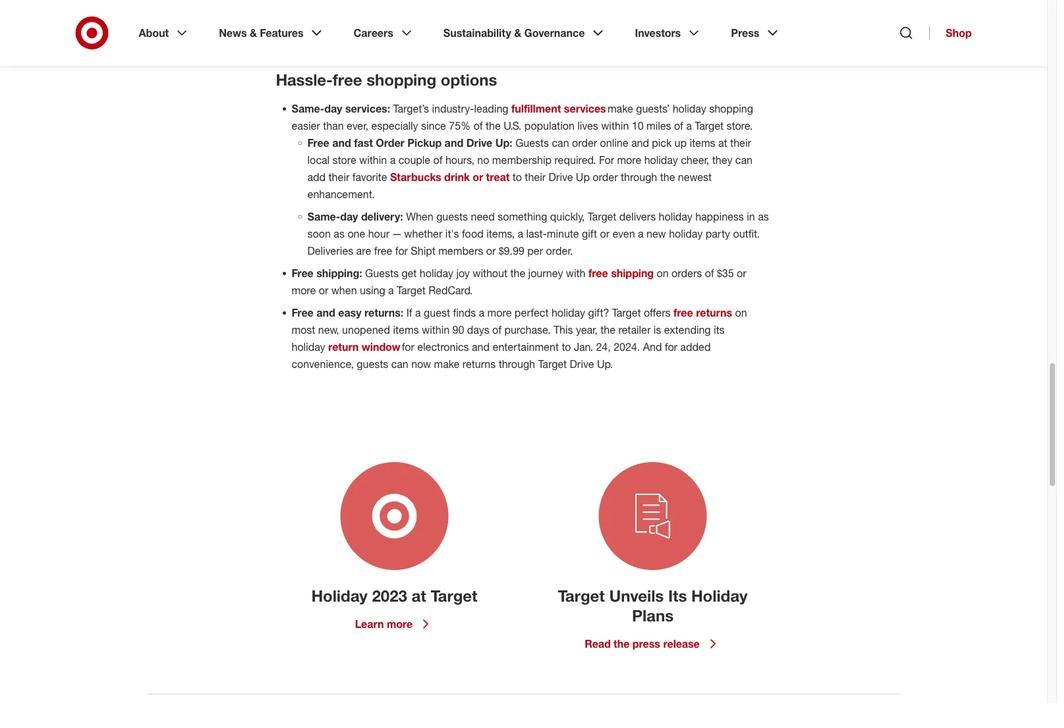 Task type: vqa. For each thing, say whether or not it's contained in the screenshot.
'within' inside on most new, unopened items within 90 days of purchase. This year, the retailer is extending its holiday
yes



Task type: describe. For each thing, give the bounding box(es) containing it.
sustainability & governance link
[[434, 16, 615, 50]]

10
[[632, 120, 644, 132]]

investors link
[[626, 16, 711, 50]]

make inside make guests' holiday shopping easier than ever, especially since 75% of the u.s. population lives within 10 miles of a target store.
[[608, 103, 633, 115]]

news
[[219, 26, 247, 39]]

one
[[348, 228, 365, 241]]

sustainability
[[443, 26, 511, 39]]

guests'
[[636, 103, 670, 115]]

for right and
[[665, 341, 677, 354]]

on for free returns
[[735, 307, 747, 320]]

its
[[668, 587, 687, 606]]

free right with
[[588, 267, 608, 280]]

the down $9.99
[[510, 267, 525, 280]]

unopened
[[342, 324, 390, 337]]

add
[[307, 171, 326, 184]]

& for governance
[[514, 26, 521, 39]]

up
[[675, 137, 687, 150]]

free up "extending"
[[673, 307, 693, 320]]

& for features
[[250, 26, 257, 39]]

the inside read the press release link
[[614, 638, 630, 651]]

in
[[747, 211, 755, 223]]

items inside "on most new, unopened items within 90 days of purchase. this year, the retailer is extending its holiday"
[[393, 324, 419, 337]]

and
[[643, 341, 662, 354]]

0 horizontal spatial their
[[329, 171, 349, 184]]

easier
[[292, 120, 320, 132]]

entertainment
[[493, 341, 559, 354]]

even
[[612, 228, 635, 241]]

press link
[[722, 16, 790, 50]]

pick
[[652, 137, 672, 150]]

holiday up new
[[659, 211, 692, 223]]

free shipping: guests get holiday joy without the journey with free shipping
[[292, 267, 654, 280]]

within inside make guests' holiday shopping easier than ever, especially since 75% of the u.s. population lives within 10 miles of a target store.
[[601, 120, 629, 132]]

a right if
[[415, 307, 421, 320]]

the inside "on most new, unopened items within 90 days of purchase. this year, the retailer is extending its holiday"
[[601, 324, 615, 337]]

items inside guests can order online and pick up items at their local store within a couple of hours, no membership required. for more holiday cheer, they can add their favorite
[[690, 137, 715, 150]]

its
[[714, 324, 725, 337]]

for inside the when guests need something quickly, target delivers holiday happiness in as soon as one hour — whether it's food items, a last-minute gift or even a new holiday party outfit. deliveries are free for shipt members or $9.99 per order.
[[395, 245, 408, 258]]

through inside for electronics and entertainment to jan. 24, 2024. and for added convenience, guests can now make returns through target drive up.
[[499, 358, 535, 371]]

governance
[[524, 26, 585, 39]]

retailer
[[618, 324, 651, 337]]

a inside on orders of $35 or more or when using a target redcard.
[[388, 284, 394, 297]]

return
[[328, 341, 359, 354]]

electronics
[[417, 341, 469, 354]]

fast
[[354, 137, 373, 150]]

and inside for electronics and entertainment to jan. 24, 2024. and for added convenience, guests can now make returns through target drive up.
[[472, 341, 490, 354]]

when
[[406, 211, 433, 223]]

holiday up redcard.
[[420, 267, 453, 280]]

returns for make
[[463, 358, 496, 371]]

target inside the when guests need something quickly, target delivers holiday happiness in as soon as one hour — whether it's food items, a last-minute gift or even a new holiday party outfit. deliveries are free for shipt members or $9.99 per order.
[[588, 211, 616, 223]]

0 horizontal spatial guests
[[365, 267, 399, 280]]

careers
[[354, 26, 393, 39]]

1 horizontal spatial can
[[552, 137, 569, 150]]

favorite
[[352, 171, 387, 184]]

2 horizontal spatial can
[[735, 154, 753, 167]]

starbucks drink or treat link
[[390, 171, 510, 184]]

with
[[566, 267, 586, 280]]

it's
[[445, 228, 459, 241]]

journey
[[528, 267, 563, 280]]

more inside on orders of $35 or more or when using a target redcard.
[[292, 284, 316, 297]]

day for services:
[[324, 103, 342, 115]]

about
[[139, 26, 169, 39]]

quickly,
[[550, 211, 585, 223]]

holiday up this
[[552, 307, 585, 320]]

last-
[[526, 228, 547, 241]]

a left new
[[638, 228, 644, 241]]

target unveils its holiday plans
[[558, 587, 748, 626]]

release
[[663, 638, 700, 651]]

free for free shipping: guests get holiday joy without the journey with free shipping
[[292, 267, 314, 280]]

of inside guests can order online and pick up items at their local store within a couple of hours, no membership required. for more holiday cheer, they can add their favorite
[[433, 154, 442, 167]]

target inside target unveils its holiday plans
[[558, 587, 605, 606]]

news & features
[[219, 26, 304, 39]]

target right '2023'
[[431, 587, 477, 606]]

features
[[260, 26, 304, 39]]

finds
[[453, 307, 476, 320]]

and inside guests can order online and pick up items at their local store within a couple of hours, no membership required. for more holiday cheer, they can add their favorite
[[631, 137, 649, 150]]

or down no
[[473, 171, 483, 184]]

purchase.
[[504, 324, 551, 337]]

orders
[[672, 267, 702, 280]]

newest
[[678, 171, 712, 184]]

sustainability & governance
[[443, 26, 585, 39]]

a inside guests can order online and pick up items at their local store within a couple of hours, no membership required. for more holiday cheer, they can add their favorite
[[390, 154, 396, 167]]

food
[[462, 228, 484, 241]]

target inside for electronics and entertainment to jan. 24, 2024. and for added convenience, guests can now make returns through target drive up.
[[538, 358, 567, 371]]

free up services: in the left of the page
[[333, 71, 362, 90]]

added
[[680, 341, 711, 354]]

without
[[473, 267, 507, 280]]

free returns link
[[673, 307, 732, 320]]

minute
[[547, 228, 579, 241]]

more up days
[[487, 307, 512, 320]]

fulfillment
[[511, 103, 561, 115]]

read the press release
[[585, 638, 700, 651]]

this
[[554, 324, 573, 337]]

holiday inside guests can order online and pick up items at their local store within a couple of hours, no membership required. for more holiday cheer, they can add their favorite
[[644, 154, 678, 167]]

something
[[498, 211, 547, 223]]

1 vertical spatial at
[[412, 587, 426, 606]]

delivers
[[619, 211, 656, 223]]

order inside to their drive up order through the newest enhancement.
[[593, 171, 618, 184]]

redcard.
[[429, 284, 473, 297]]

joy
[[456, 267, 470, 280]]

holiday 2023 at target
[[311, 587, 477, 606]]

learn more
[[355, 619, 413, 631]]

or down items,
[[486, 245, 496, 258]]

at inside guests can order online and pick up items at their local store within a couple of hours, no membership required. for more holiday cheer, they can add their favorite
[[718, 137, 727, 150]]

2 horizontal spatial their
[[730, 137, 751, 150]]

within inside guests can order online and pick up items at their local store within a couple of hours, no membership required. for more holiday cheer, they can add their favorite
[[359, 154, 387, 167]]

2024.
[[614, 341, 640, 354]]

offers
[[644, 307, 671, 320]]

shipping
[[611, 267, 654, 280]]

investors
[[635, 26, 681, 39]]

window
[[362, 341, 400, 354]]

same- for same-day delivery:
[[307, 211, 340, 223]]

most
[[292, 324, 315, 337]]

plans
[[632, 607, 674, 626]]

75%
[[449, 120, 471, 132]]

read the press release link
[[585, 637, 721, 653]]

target's
[[393, 103, 429, 115]]

careers link
[[344, 16, 424, 50]]

year,
[[576, 324, 598, 337]]

and up new,
[[316, 307, 335, 320]]

easy
[[338, 307, 361, 320]]

per
[[527, 245, 543, 258]]

$9.99
[[499, 245, 524, 258]]

shopping inside make guests' holiday shopping easier than ever, especially since 75% of the u.s. population lives within 10 miles of a target store.
[[709, 103, 753, 115]]

using
[[360, 284, 385, 297]]

hours,
[[445, 154, 474, 167]]

lives
[[577, 120, 598, 132]]

party
[[706, 228, 730, 241]]

items,
[[486, 228, 515, 241]]

free and fast order pickup and drive up:
[[307, 137, 513, 150]]

0 vertical spatial drive
[[466, 137, 492, 150]]

get
[[402, 267, 417, 280]]

more inside guests can order online and pick up items at their local store within a couple of hours, no membership required. for more holiday cheer, they can add their favorite
[[617, 154, 641, 167]]

happiness
[[695, 211, 744, 223]]

guests inside guests can order online and pick up items at their local store within a couple of hours, no membership required. for more holiday cheer, they can add their favorite
[[515, 137, 549, 150]]

days
[[467, 324, 489, 337]]

target inside make guests' holiday shopping easier than ever, especially since 75% of the u.s. population lives within 10 miles of a target store.
[[695, 120, 724, 132]]



Task type: locate. For each thing, give the bounding box(es) containing it.
treat
[[486, 171, 510, 184]]

target up read
[[558, 587, 605, 606]]

1 vertical spatial free
[[292, 267, 314, 280]]

pickup
[[407, 137, 442, 150]]

holiday inside make guests' holiday shopping easier than ever, especially since 75% of the u.s. population lives within 10 miles of a target store.
[[673, 103, 706, 115]]

as
[[758, 211, 769, 223], [334, 228, 345, 241]]

and down 10
[[631, 137, 649, 150]]

of inside on orders of $35 or more or when using a target redcard.
[[705, 267, 714, 280]]

guests up membership on the top of the page
[[515, 137, 549, 150]]

drive up no
[[466, 137, 492, 150]]

1 horizontal spatial returns
[[696, 307, 732, 320]]

free shipping link
[[588, 267, 654, 280]]

1 vertical spatial through
[[499, 358, 535, 371]]

a left the last-
[[518, 228, 523, 241]]

local
[[307, 154, 330, 167]]

read
[[585, 638, 611, 651]]

holiday inside "on most new, unopened items within 90 days of purchase. this year, the retailer is extending its holiday"
[[292, 341, 325, 354]]

1 vertical spatial order
[[593, 171, 618, 184]]

shopping
[[367, 71, 436, 90], [709, 103, 753, 115]]

and up store
[[332, 137, 351, 150]]

1 vertical spatial guests
[[365, 267, 399, 280]]

guests inside for electronics and entertainment to jan. 24, 2024. and for added convenience, guests can now make returns through target drive up.
[[357, 358, 388, 371]]

0 horizontal spatial make
[[434, 358, 460, 371]]

jan.
[[574, 341, 593, 354]]

shipping:
[[316, 267, 362, 280]]

up
[[576, 171, 590, 184]]

their down store.
[[730, 137, 751, 150]]

new
[[647, 228, 666, 241]]

free up local
[[307, 137, 329, 150]]

1 horizontal spatial as
[[758, 211, 769, 223]]

1 vertical spatial drive
[[549, 171, 573, 184]]

new,
[[318, 324, 339, 337]]

&
[[250, 26, 257, 39], [514, 26, 521, 39]]

their down membership on the top of the page
[[525, 171, 546, 184]]

drive inside for electronics and entertainment to jan. 24, 2024. and for added convenience, guests can now make returns through target drive up.
[[570, 358, 594, 371]]

within inside "on most new, unopened items within 90 days of purchase. this year, the retailer is extending its holiday"
[[422, 324, 450, 337]]

same-day delivery:
[[307, 211, 403, 223]]

1 vertical spatial to
[[562, 341, 571, 354]]

can right they
[[735, 154, 753, 167]]

target down entertainment
[[538, 358, 567, 371]]

returns for free
[[696, 307, 732, 320]]

2 vertical spatial within
[[422, 324, 450, 337]]

1 vertical spatial shopping
[[709, 103, 753, 115]]

through down entertainment
[[499, 358, 535, 371]]

free for free and easy returns: if a guest finds a more perfect holiday gift? target offers free returns
[[292, 307, 314, 320]]

u.s.
[[504, 120, 521, 132]]

target left store.
[[695, 120, 724, 132]]

their up 'enhancement.'
[[329, 171, 349, 184]]

1 vertical spatial make
[[434, 358, 460, 371]]

the up 24,
[[601, 324, 615, 337]]

more up most
[[292, 284, 316, 297]]

if
[[406, 307, 412, 320]]

as right in
[[758, 211, 769, 223]]

holiday right its
[[691, 587, 748, 606]]

order
[[376, 137, 405, 150]]

to inside to their drive up order through the newest enhancement.
[[513, 171, 522, 184]]

0 vertical spatial can
[[552, 137, 569, 150]]

a down order
[[390, 154, 396, 167]]

can left now
[[391, 358, 408, 371]]

$35
[[717, 267, 734, 280]]

0 vertical spatial through
[[621, 171, 657, 184]]

1 vertical spatial guests
[[357, 358, 388, 371]]

0 vertical spatial returns
[[696, 307, 732, 320]]

0 horizontal spatial guests
[[357, 358, 388, 371]]

0 horizontal spatial through
[[499, 358, 535, 371]]

1 vertical spatial returns
[[463, 358, 496, 371]]

2 horizontal spatial within
[[601, 120, 629, 132]]

1 horizontal spatial holiday
[[691, 587, 748, 606]]

hour
[[368, 228, 389, 241]]

when
[[331, 284, 357, 297]]

a up up
[[686, 120, 692, 132]]

1 horizontal spatial on
[[735, 307, 747, 320]]

order down 'for'
[[593, 171, 618, 184]]

0 vertical spatial as
[[758, 211, 769, 223]]

as left one at the top of the page
[[334, 228, 345, 241]]

of up "starbucks drink or treat"
[[433, 154, 442, 167]]

of right "75%"
[[474, 120, 483, 132]]

online
[[600, 137, 628, 150]]

the right read
[[614, 638, 630, 651]]

order.
[[546, 245, 573, 258]]

holiday right new
[[669, 228, 703, 241]]

& left governance
[[514, 26, 521, 39]]

is
[[654, 324, 661, 337]]

within up online
[[601, 120, 629, 132]]

members
[[438, 245, 483, 258]]

2023
[[372, 587, 407, 606]]

0 horizontal spatial can
[[391, 358, 408, 371]]

to left jan.
[[562, 341, 571, 354]]

make down electronics
[[434, 358, 460, 371]]

population
[[524, 120, 575, 132]]

target up retailer
[[612, 307, 641, 320]]

returns:
[[364, 307, 403, 320]]

free inside the when guests need something quickly, target delivers holiday happiness in as soon as one hour — whether it's food items, a last-minute gift or even a new holiday party outfit. deliveries are free for shipt members or $9.99 per order.
[[374, 245, 392, 258]]

drive
[[466, 137, 492, 150], [549, 171, 573, 184], [570, 358, 594, 371]]

guests up it's
[[436, 211, 468, 223]]

and down "75%"
[[445, 137, 463, 150]]

0 vertical spatial shopping
[[367, 71, 436, 90]]

the left newest
[[660, 171, 675, 184]]

hassle-free shopping options
[[276, 71, 497, 90]]

the
[[486, 120, 501, 132], [660, 171, 675, 184], [510, 267, 525, 280], [601, 324, 615, 337], [614, 638, 630, 651]]

1 holiday from the left
[[311, 587, 368, 606]]

0 horizontal spatial holiday
[[311, 587, 368, 606]]

are
[[356, 245, 371, 258]]

free down hour
[[374, 245, 392, 258]]

1 & from the left
[[250, 26, 257, 39]]

drive left up
[[549, 171, 573, 184]]

for electronics and entertainment to jan. 24, 2024. and for added convenience, guests can now make returns through target drive up.
[[292, 341, 711, 371]]

of up up
[[674, 120, 683, 132]]

2 holiday from the left
[[691, 587, 748, 606]]

news & features link
[[210, 16, 334, 50]]

day up one at the top of the page
[[340, 211, 358, 223]]

more down holiday 2023 at target
[[387, 619, 413, 631]]

return window link
[[328, 341, 400, 354]]

1 vertical spatial day
[[340, 211, 358, 223]]

2 vertical spatial can
[[391, 358, 408, 371]]

0 vertical spatial guests
[[515, 137, 549, 150]]

on left orders at the top
[[657, 267, 669, 280]]

make inside for electronics and entertainment to jan. 24, 2024. and for added convenience, guests can now make returns through target drive up.
[[434, 358, 460, 371]]

options
[[441, 71, 497, 90]]

0 vertical spatial make
[[608, 103, 633, 115]]

the inside to their drive up order through the newest enhancement.
[[660, 171, 675, 184]]

0 vertical spatial to
[[513, 171, 522, 184]]

through inside to their drive up order through the newest enhancement.
[[621, 171, 657, 184]]

on inside "on most new, unopened items within 90 days of purchase. this year, the retailer is extending its holiday"
[[735, 307, 747, 320]]

1 horizontal spatial within
[[422, 324, 450, 337]]

1 vertical spatial same-
[[307, 211, 340, 223]]

2 vertical spatial free
[[292, 307, 314, 320]]

free down deliveries
[[292, 267, 314, 280]]

target inside on orders of $35 or more or when using a target redcard.
[[397, 284, 426, 297]]

same- up easier
[[292, 103, 324, 115]]

at up they
[[718, 137, 727, 150]]

outfit.
[[733, 228, 760, 241]]

returns up its
[[696, 307, 732, 320]]

shop
[[946, 26, 972, 39]]

holiday
[[673, 103, 706, 115], [644, 154, 678, 167], [659, 211, 692, 223], [669, 228, 703, 241], [420, 267, 453, 280], [552, 307, 585, 320], [292, 341, 325, 354]]

day up than
[[324, 103, 342, 115]]

or
[[473, 171, 483, 184], [600, 228, 610, 241], [486, 245, 496, 258], [737, 267, 746, 280], [319, 284, 328, 297]]

holiday up learn
[[311, 587, 368, 606]]

1 horizontal spatial guests
[[515, 137, 549, 150]]

drive inside to their drive up order through the newest enhancement.
[[549, 171, 573, 184]]

0 vertical spatial guests
[[436, 211, 468, 223]]

couple
[[398, 154, 430, 167]]

guests inside the when guests need something quickly, target delivers holiday happiness in as soon as one hour — whether it's food items, a last-minute gift or even a new holiday party outfit. deliveries are free for shipt members or $9.99 per order.
[[436, 211, 468, 223]]

free
[[307, 137, 329, 150], [292, 267, 314, 280], [292, 307, 314, 320]]

of left $35
[[705, 267, 714, 280]]

on for free shipping
[[657, 267, 669, 280]]

1 vertical spatial on
[[735, 307, 747, 320]]

day for delivery:
[[340, 211, 358, 223]]

their inside to their drive up order through the newest enhancement.
[[525, 171, 546, 184]]

deliveries
[[307, 245, 353, 258]]

learn
[[355, 619, 384, 631]]

can inside for electronics and entertainment to jan. 24, 2024. and for added convenience, guests can now make returns through target drive up.
[[391, 358, 408, 371]]

the inside make guests' holiday shopping easier than ever, especially since 75% of the u.s. population lives within 10 miles of a target store.
[[486, 120, 501, 132]]

holiday up up
[[673, 103, 706, 115]]

membership
[[492, 154, 552, 167]]

within up favorite
[[359, 154, 387, 167]]

shopping up store.
[[709, 103, 753, 115]]

enhancement.
[[307, 188, 375, 201]]

1 horizontal spatial &
[[514, 26, 521, 39]]

1 horizontal spatial items
[[690, 137, 715, 150]]

of right days
[[492, 324, 501, 337]]

holiday
[[311, 587, 368, 606], [691, 587, 748, 606]]

on right free returns link
[[735, 307, 747, 320]]

a right using
[[388, 284, 394, 297]]

they
[[712, 154, 732, 167]]

shopping up 'target's'
[[367, 71, 436, 90]]

the down "leading"
[[486, 120, 501, 132]]

of inside "on most new, unopened items within 90 days of purchase. this year, the retailer is extending its holiday"
[[492, 324, 501, 337]]

a inside make guests' holiday shopping easier than ever, especially since 75% of the u.s. population lives within 10 miles of a target store.
[[686, 120, 692, 132]]

guests up using
[[365, 267, 399, 280]]

through up delivers
[[621, 171, 657, 184]]

returns inside for electronics and entertainment to jan. 24, 2024. and for added convenience, guests can now make returns through target drive up.
[[463, 358, 496, 371]]

to inside for electronics and entertainment to jan. 24, 2024. and for added convenience, guests can now make returns through target drive up.
[[562, 341, 571, 354]]

0 horizontal spatial &
[[250, 26, 257, 39]]

to down membership on the top of the page
[[513, 171, 522, 184]]

especially
[[371, 120, 418, 132]]

or right gift
[[600, 228, 610, 241]]

and
[[332, 137, 351, 150], [445, 137, 463, 150], [631, 137, 649, 150], [316, 307, 335, 320], [472, 341, 490, 354]]

return window
[[328, 341, 400, 354]]

& right news
[[250, 26, 257, 39]]

order inside guests can order online and pick up items at their local store within a couple of hours, no membership required. for more holiday cheer, they can add their favorite
[[572, 137, 597, 150]]

or left when
[[319, 284, 328, 297]]

up.
[[597, 358, 613, 371]]

can down population
[[552, 137, 569, 150]]

order down 'lives'
[[572, 137, 597, 150]]

0 vertical spatial within
[[601, 120, 629, 132]]

0 vertical spatial same-
[[292, 103, 324, 115]]

since
[[421, 120, 446, 132]]

holiday inside target unveils its holiday plans
[[691, 587, 748, 606]]

0 horizontal spatial shopping
[[367, 71, 436, 90]]

0 vertical spatial on
[[657, 267, 669, 280]]

gift
[[582, 228, 597, 241]]

need
[[471, 211, 495, 223]]

2 vertical spatial drive
[[570, 358, 594, 371]]

guests
[[515, 137, 549, 150], [365, 267, 399, 280]]

0 vertical spatial day
[[324, 103, 342, 115]]

1 vertical spatial as
[[334, 228, 345, 241]]

same- up the soon
[[307, 211, 340, 223]]

for down —
[[395, 245, 408, 258]]

0 horizontal spatial as
[[334, 228, 345, 241]]

guests down "return window" link
[[357, 358, 388, 371]]

make guests' holiday shopping easier than ever, especially since 75% of the u.s. population lives within 10 miles of a target store.
[[292, 103, 753, 132]]

soon
[[307, 228, 331, 241]]

0 vertical spatial free
[[307, 137, 329, 150]]

target up gift
[[588, 211, 616, 223]]

0 horizontal spatial returns
[[463, 358, 496, 371]]

a right the finds
[[479, 307, 484, 320]]

services
[[564, 103, 606, 115]]

1 vertical spatial within
[[359, 154, 387, 167]]

0 horizontal spatial to
[[513, 171, 522, 184]]

1 vertical spatial can
[[735, 154, 753, 167]]

1 horizontal spatial shopping
[[709, 103, 753, 115]]

0 vertical spatial items
[[690, 137, 715, 150]]

a
[[686, 120, 692, 132], [390, 154, 396, 167], [518, 228, 523, 241], [638, 228, 644, 241], [388, 284, 394, 297], [415, 307, 421, 320], [479, 307, 484, 320]]

and down days
[[472, 341, 490, 354]]

free up most
[[292, 307, 314, 320]]

for up now
[[402, 341, 414, 354]]

within down guest
[[422, 324, 450, 337]]

than
[[323, 120, 344, 132]]

0 horizontal spatial at
[[412, 587, 426, 606]]

target down 'get'
[[397, 284, 426, 297]]

when guests need something quickly, target delivers holiday happiness in as soon as one hour — whether it's food items, a last-minute gift or even a new holiday party outfit. deliveries are free for shipt members or $9.99 per order.
[[307, 211, 769, 258]]

returns down days
[[463, 358, 496, 371]]

or right $35
[[737, 267, 746, 280]]

press
[[633, 638, 660, 651]]

0 vertical spatial at
[[718, 137, 727, 150]]

1 horizontal spatial through
[[621, 171, 657, 184]]

holiday down most
[[292, 341, 325, 354]]

1 horizontal spatial at
[[718, 137, 727, 150]]

1 horizontal spatial to
[[562, 341, 571, 354]]

1 vertical spatial items
[[393, 324, 419, 337]]

0 horizontal spatial items
[[393, 324, 419, 337]]

more
[[617, 154, 641, 167], [292, 284, 316, 297], [487, 307, 512, 320], [387, 619, 413, 631]]

more right 'for'
[[617, 154, 641, 167]]

1 horizontal spatial guests
[[436, 211, 468, 223]]

0 vertical spatial order
[[572, 137, 597, 150]]

drive down jan.
[[570, 358, 594, 371]]

on inside on orders of $35 or more or when using a target redcard.
[[657, 267, 669, 280]]

same- for same-day services: target's industry-leading fulfillment services
[[292, 103, 324, 115]]

for
[[395, 245, 408, 258], [402, 341, 414, 354], [665, 341, 677, 354]]

at right '2023'
[[412, 587, 426, 606]]

drink
[[444, 171, 470, 184]]

0 horizontal spatial on
[[657, 267, 669, 280]]

for
[[599, 154, 614, 167]]

1 horizontal spatial make
[[608, 103, 633, 115]]

holiday down 'pick'
[[644, 154, 678, 167]]

hassle-
[[276, 71, 333, 90]]

0 horizontal spatial within
[[359, 154, 387, 167]]

1 horizontal spatial their
[[525, 171, 546, 184]]

about link
[[129, 16, 199, 50]]

make up 10
[[608, 103, 633, 115]]

free for free and fast order pickup and drive up:
[[307, 137, 329, 150]]

2 & from the left
[[514, 26, 521, 39]]

items up cheer,
[[690, 137, 715, 150]]

items down if
[[393, 324, 419, 337]]



